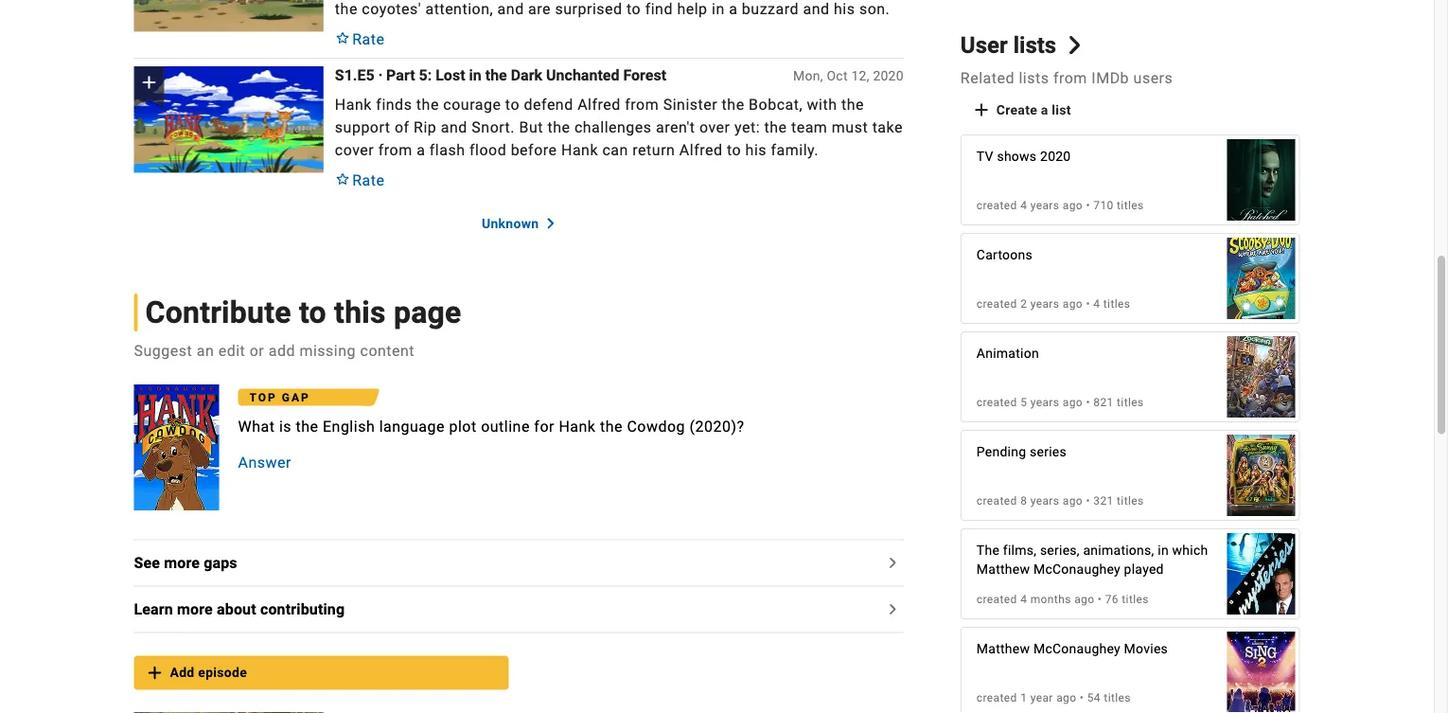 Task type: vqa. For each thing, say whether or not it's contained in the screenshot.


Task type: locate. For each thing, give the bounding box(es) containing it.
4 for series,
[[1021, 593, 1028, 606]]

the
[[486, 66, 507, 84], [417, 95, 439, 113], [722, 95, 745, 113], [842, 95, 865, 113], [548, 118, 570, 136], [765, 118, 787, 136], [296, 417, 319, 435], [600, 417, 623, 435]]

created left 1
[[977, 692, 1018, 705]]

mcconaughey down created 4 months ago • 76 titles in the right bottom of the page
[[1034, 641, 1121, 656]]

0 vertical spatial in
[[469, 66, 482, 84]]

to up missing on the left of page
[[299, 294, 327, 330]]

a left 'list'
[[1041, 102, 1049, 118]]

a
[[1041, 102, 1049, 118], [417, 141, 426, 159]]

ago for tv shows 2020
[[1063, 199, 1083, 212]]

titles right 321
[[1117, 495, 1145, 508]]

to left his
[[727, 141, 742, 159]]

snort.
[[472, 118, 515, 136]]

2 years from the top
[[1031, 298, 1060, 311]]

go to learn more about contributing image
[[881, 598, 904, 621]]

4 down tv shows 2020
[[1021, 199, 1028, 212]]

rate down cover
[[352, 171, 385, 189]]

series,
[[1041, 542, 1080, 558]]

0 vertical spatial alfred
[[578, 95, 621, 113]]

more right see
[[164, 554, 200, 572]]

mcconaughey down series,
[[1034, 561, 1121, 577]]

created
[[977, 199, 1018, 212], [977, 298, 1018, 311], [977, 396, 1018, 409], [977, 495, 1018, 508], [977, 593, 1018, 606], [977, 692, 1018, 705]]

content
[[360, 341, 415, 359]]

2 horizontal spatial to
[[727, 141, 742, 159]]

contribute
[[145, 294, 291, 330]]

1 vertical spatial mcconaughey
[[1034, 641, 1121, 656]]

to
[[506, 95, 520, 113], [727, 141, 742, 159], [299, 294, 327, 330]]

1 matthew from the top
[[977, 561, 1031, 577]]

titles right 2
[[1104, 298, 1131, 311]]

created 4 years ago • 710 titles
[[977, 199, 1145, 212]]

titles for animation
[[1117, 396, 1145, 409]]

• for cartoons
[[1087, 298, 1091, 311]]

1 horizontal spatial add image
[[970, 99, 993, 121]]

in right lost
[[469, 66, 482, 84]]

the up "must"
[[842, 95, 865, 113]]

• left the 54
[[1080, 692, 1085, 705]]

0 vertical spatial matthew
[[977, 561, 1031, 577]]

animations,
[[1084, 542, 1155, 558]]

add image
[[138, 71, 161, 94], [970, 99, 993, 121]]

mcconaughey
[[1034, 561, 1121, 577], [1034, 641, 1121, 656]]

this
[[334, 294, 386, 330]]

star border inline image up s1.e5
[[335, 32, 350, 44]]

0 vertical spatial star border inline image
[[335, 32, 350, 44]]

2 vertical spatial to
[[299, 294, 327, 330]]

robert stack in unsolved mysteries (1987) image
[[1228, 524, 1296, 625]]

imdb
[[1092, 69, 1130, 87]]

created left 2
[[977, 298, 1018, 311]]

months
[[1031, 593, 1072, 606]]

more inside button
[[164, 554, 200, 572]]

matthew
[[977, 561, 1031, 577], [977, 641, 1031, 656]]

matthew mcconaughey, reese witherspoon, bono, scarlett johansson, nick kroll, tori kelly, and taron egerton in sing 2 (2021) image
[[1228, 622, 1296, 713]]

from down of
[[379, 141, 413, 159]]

1 horizontal spatial 2020
[[1041, 148, 1071, 164]]

0 vertical spatial 4
[[1021, 199, 1028, 212]]

0 vertical spatial mcconaughey
[[1034, 561, 1121, 577]]

the left dark
[[486, 66, 507, 84]]

0 vertical spatial from
[[1054, 69, 1088, 87]]

2 vertical spatial hank the cowdog (2020) image
[[134, 385, 219, 510]]

created for the films, series, animations, in which matthew mcconaughey played
[[977, 593, 1018, 606]]

54
[[1088, 692, 1101, 705]]

lists left chevron right inline image
[[1014, 32, 1057, 59]]

0 vertical spatial 2020
[[873, 68, 904, 83]]

1 years from the top
[[1031, 199, 1060, 212]]

created for matthew mcconaughey movies
[[977, 692, 1018, 705]]

a down the "rip"
[[417, 141, 426, 159]]

cover
[[335, 141, 374, 159]]

from down chevron right inline image
[[1054, 69, 1088, 87]]

top gap
[[250, 391, 310, 404]]

0 horizontal spatial a
[[417, 141, 426, 159]]

1 vertical spatial 4
[[1094, 298, 1101, 311]]

his
[[746, 141, 767, 159]]

see more gaps
[[134, 554, 237, 572]]

2020 right 12,
[[873, 68, 904, 83]]

years right 2
[[1031, 298, 1060, 311]]

1 vertical spatial more
[[177, 601, 213, 619]]

oct
[[827, 68, 848, 83]]

titles
[[1117, 199, 1145, 212], [1104, 298, 1131, 311], [1117, 396, 1145, 409], [1117, 495, 1145, 508], [1122, 593, 1150, 606], [1104, 692, 1132, 705]]

1 horizontal spatial a
[[1041, 102, 1049, 118]]

learn more about contributing button
[[134, 598, 356, 621]]

played
[[1125, 561, 1165, 577]]

go to see more gaps image
[[881, 552, 904, 574]]

created up the cartoons
[[977, 199, 1018, 212]]

hank the cowdog (2020) image
[[134, 0, 324, 32], [134, 66, 324, 173], [134, 385, 219, 510]]

matthew inside the films, series, animations, in which matthew mcconaughey played
[[977, 561, 1031, 577]]

0 vertical spatial more
[[164, 554, 200, 572]]

5 created from the top
[[977, 593, 1018, 606]]

is
[[279, 417, 292, 435]]

ago right 2
[[1063, 298, 1083, 311]]

1 vertical spatial add image
[[970, 99, 993, 121]]

0 horizontal spatial alfred
[[578, 95, 621, 113]]

rate button up s1.e5
[[327, 20, 393, 58]]

created for tv shows 2020
[[977, 199, 1018, 212]]

0 vertical spatial lists
[[1014, 32, 1057, 59]]

more for learn
[[177, 601, 213, 619]]

create a list button
[[961, 93, 1087, 127]]

star border inline image down cover
[[335, 173, 350, 185]]

1 vertical spatial alfred
[[680, 141, 723, 159]]

created left 8
[[977, 495, 1018, 508]]

movies
[[1125, 641, 1169, 656]]

courage
[[443, 95, 501, 113]]

4 years from the top
[[1031, 495, 1060, 508]]

titles right 821
[[1117, 396, 1145, 409]]

lists inside user lists link
[[1014, 32, 1057, 59]]

rate up ∙
[[352, 30, 385, 48]]

0 horizontal spatial in
[[469, 66, 482, 84]]

• left 710 at the top right of the page
[[1087, 199, 1091, 212]]

must
[[832, 118, 869, 136]]

• right 2
[[1087, 298, 1091, 311]]

• left 76
[[1098, 593, 1103, 606]]

• left 821
[[1087, 396, 1091, 409]]

alfred down over on the top of the page
[[680, 141, 723, 159]]

years right 8
[[1031, 495, 1060, 508]]

created 2 years ago • 4 titles
[[977, 298, 1131, 311]]

2 horizontal spatial from
[[1054, 69, 1088, 87]]

2 matthew from the top
[[977, 641, 1031, 656]]

gap
[[282, 391, 310, 404]]

star border inline image
[[335, 32, 350, 44], [335, 173, 350, 185]]

the left cowdog
[[600, 417, 623, 435]]

• for tv shows 2020
[[1087, 199, 1091, 212]]

ago left 76
[[1075, 593, 1095, 606]]

lists for user
[[1014, 32, 1057, 59]]

sinister
[[664, 95, 718, 113]]

0 horizontal spatial to
[[299, 294, 327, 330]]

chevron right image
[[539, 212, 562, 235]]

1 vertical spatial rate button
[[327, 161, 393, 199]]

ago left 710 at the top right of the page
[[1063, 199, 1083, 212]]

1 vertical spatial hank the cowdog (2020) image
[[134, 66, 324, 173]]

1 rate button from the top
[[327, 20, 393, 58]]

ago left 821
[[1063, 396, 1083, 409]]

titles right the 54
[[1104, 692, 1132, 705]]

return
[[633, 141, 676, 159]]

1 horizontal spatial in
[[1158, 542, 1169, 558]]

4 created from the top
[[977, 495, 1018, 508]]

1 vertical spatial lists
[[1019, 69, 1050, 87]]

2 created from the top
[[977, 298, 1018, 311]]

hank up support
[[335, 95, 372, 113]]

matthew down the
[[977, 561, 1031, 577]]

1 hank the cowdog (2020) image from the top
[[134, 0, 324, 32]]

yet:
[[735, 118, 760, 136]]

more inside button
[[177, 601, 213, 619]]

years
[[1031, 199, 1060, 212], [1031, 298, 1060, 311], [1031, 396, 1060, 409], [1031, 495, 1060, 508]]

1 vertical spatial star border inline image
[[335, 173, 350, 185]]

1 vertical spatial 2020
[[1041, 148, 1071, 164]]

more
[[164, 554, 200, 572], [177, 601, 213, 619]]

forest
[[624, 66, 667, 84]]

answer button
[[238, 451, 292, 473]]

created down the
[[977, 593, 1018, 606]]

1 vertical spatial to
[[727, 141, 742, 159]]

contribute to this page
[[145, 294, 462, 330]]

4 right 2
[[1094, 298, 1101, 311]]

0 horizontal spatial add image
[[138, 71, 161, 94]]

2 rate button from the top
[[327, 161, 393, 199]]

add episode button
[[134, 656, 509, 690]]

0 horizontal spatial from
[[379, 141, 413, 159]]

lists up create a list
[[1019, 69, 1050, 87]]

titles right 710 at the top right of the page
[[1117, 199, 1145, 212]]

• left 321
[[1087, 495, 1091, 508]]

list
[[1052, 102, 1072, 118]]

1 mcconaughey from the top
[[1034, 561, 1121, 577]]

team
[[792, 118, 828, 136]]

an
[[197, 341, 214, 359]]

1 vertical spatial rate
[[352, 171, 385, 189]]

create a list
[[997, 102, 1072, 118]]

1 horizontal spatial alfred
[[680, 141, 723, 159]]

years down tv shows 2020
[[1031, 199, 1060, 212]]

0 vertical spatial rate button
[[327, 20, 393, 58]]

answer
[[238, 453, 292, 471]]

1 vertical spatial matthew
[[977, 641, 1031, 656]]

ago right year on the bottom of page
[[1057, 692, 1077, 705]]

years right 5
[[1031, 396, 1060, 409]]

hank left can
[[562, 141, 599, 159]]

2020
[[873, 68, 904, 83], [1041, 148, 1071, 164]]

3 years from the top
[[1031, 396, 1060, 409]]

710
[[1094, 199, 1114, 212]]

1 vertical spatial in
[[1158, 542, 1169, 558]]

1 created from the top
[[977, 199, 1018, 212]]

matthew up 1
[[977, 641, 1031, 656]]

titles right 76
[[1122, 593, 1150, 606]]

rate
[[352, 30, 385, 48], [352, 171, 385, 189]]

0 vertical spatial to
[[506, 95, 520, 113]]

2 rate from the top
[[352, 171, 385, 189]]

tv shows 2020
[[977, 148, 1071, 164]]

1 vertical spatial a
[[417, 141, 426, 159]]

in
[[469, 66, 482, 84], [1158, 542, 1169, 558]]

s1.e5
[[335, 66, 375, 84]]

4 left months
[[1021, 593, 1028, 606]]

learn more about contributing
[[134, 601, 345, 619]]

from down forest at the left top
[[625, 95, 659, 113]]

rate button down cover
[[327, 161, 393, 199]]

created 8 years ago • 321 titles
[[977, 495, 1145, 508]]

4
[[1021, 199, 1028, 212], [1094, 298, 1101, 311], [1021, 593, 1028, 606]]

in left which
[[1158, 542, 1169, 558]]

films,
[[1004, 542, 1037, 558]]

2020 right shows
[[1041, 148, 1071, 164]]

to up but
[[506, 95, 520, 113]]

created left 5
[[977, 396, 1018, 409]]

0 vertical spatial rate
[[352, 30, 385, 48]]

ago for matthew mcconaughey movies
[[1057, 692, 1077, 705]]

• for animation
[[1087, 396, 1091, 409]]

2 vertical spatial hank
[[559, 417, 596, 435]]

the down bobcat,
[[765, 118, 787, 136]]

hank finds the courage to defend alfred from sinister the bobcat, with the support of rip and snort. but the challenges aren't over yet: the team must take cover from a flash flood before hank can return alfred to his family.
[[335, 95, 903, 159]]

missing
[[300, 341, 356, 359]]

3 created from the top
[[977, 396, 1018, 409]]

8
[[1021, 495, 1028, 508]]

6 created from the top
[[977, 692, 1018, 705]]

titles for pending series
[[1117, 495, 1145, 508]]

matthew mcconaughey movies
[[977, 641, 1169, 656]]

s1.e5 ∙ part 5: lost in the dark unchanted forest
[[335, 66, 667, 84]]

0 vertical spatial hank the cowdog (2020) image
[[134, 0, 324, 32]]

1 horizontal spatial from
[[625, 95, 659, 113]]

alfred up challenges
[[578, 95, 621, 113]]

suggest an edit or add missing content
[[134, 341, 415, 359]]

•
[[1087, 199, 1091, 212], [1087, 298, 1091, 311], [1087, 396, 1091, 409], [1087, 495, 1091, 508], [1098, 593, 1103, 606], [1080, 692, 1085, 705]]

0 horizontal spatial 2020
[[873, 68, 904, 83]]

0 vertical spatial a
[[1041, 102, 1049, 118]]

over
[[700, 118, 731, 136]]

ago left 321
[[1063, 495, 1083, 508]]

2 vertical spatial 4
[[1021, 593, 1028, 606]]

stefanianna christopherson, nicole jaffe, casey kasem, don messick, heather north, and frank welker in scooby doo, where are you! (1969) image
[[1228, 228, 1296, 329]]

titles for the films, series, animations, in which matthew mcconaughey played
[[1122, 593, 1150, 606]]

• for the films, series, animations, in which matthew mcconaughey played
[[1098, 593, 1103, 606]]

before
[[511, 141, 557, 159]]

hank right the for
[[559, 417, 596, 435]]

what is the english language plot outline for hank the cowdog (2020)?
[[238, 417, 745, 435]]

2 hank the cowdog (2020) image from the top
[[134, 66, 324, 173]]

hank
[[335, 95, 372, 113], [562, 141, 599, 159], [559, 417, 596, 435]]

years for cartoons
[[1031, 298, 1060, 311]]

language
[[379, 417, 445, 435]]

ago
[[1063, 199, 1083, 212], [1063, 298, 1083, 311], [1063, 396, 1083, 409], [1063, 495, 1083, 508], [1075, 593, 1095, 606], [1057, 692, 1077, 705]]

animation
[[977, 345, 1040, 361]]

more right learn
[[177, 601, 213, 619]]

created for cartoons
[[977, 298, 1018, 311]]

see
[[134, 554, 160, 572]]



Task type: describe. For each thing, give the bounding box(es) containing it.
related
[[961, 69, 1015, 87]]

1 horizontal spatial to
[[506, 95, 520, 113]]

top
[[250, 391, 277, 404]]

years for animation
[[1031, 396, 1060, 409]]

created for pending series
[[977, 495, 1018, 508]]

cartoons
[[977, 247, 1033, 263]]

about
[[217, 601, 256, 619]]

titles for matthew mcconaughey movies
[[1104, 692, 1132, 705]]

add image inside create a list "button"
[[970, 99, 993, 121]]

which
[[1173, 542, 1209, 558]]

mcconaughey inside the films, series, animations, in which matthew mcconaughey played
[[1034, 561, 1121, 577]]

unknown
[[482, 215, 539, 231]]

danny devito, charlie day, rob mcelhenney, kaitlin olson, and glenn howerton in it's always sunny in philadelphia (2005) image
[[1228, 425, 1296, 526]]

suggest
[[134, 341, 192, 359]]

challenges
[[575, 118, 652, 136]]

defend
[[524, 95, 574, 113]]

created 5 years ago • 821 titles
[[977, 396, 1145, 409]]

821
[[1094, 396, 1114, 409]]

user lists link
[[961, 32, 1084, 59]]

years for tv shows 2020
[[1031, 199, 1060, 212]]

part
[[386, 66, 415, 84]]

jason bateman, tommy chong, bonnie hunt, tom lister jr., maurice lamarche, idris elba, ginnifer goodwin, don lake, raymond s. persi, shakira, j.k. simmons, octavia spencer, alan tudyk, nate torrence, and jenny slate in zootopia (2016) image
[[1228, 327, 1296, 428]]

2 mcconaughey from the top
[[1034, 641, 1121, 656]]

english
[[323, 417, 375, 435]]

add image
[[143, 662, 166, 684]]

unchanted
[[546, 66, 620, 84]]

user
[[961, 32, 1008, 59]]

12,
[[852, 68, 870, 83]]

1
[[1021, 692, 1028, 705]]

0 vertical spatial add image
[[138, 71, 161, 94]]

1 vertical spatial hank
[[562, 141, 599, 159]]

sarah paulson in ratched (2020) image
[[1228, 130, 1296, 231]]

shows
[[998, 148, 1037, 164]]

5
[[1021, 396, 1028, 409]]

the down defend
[[548, 118, 570, 136]]

mon, oct 12, 2020
[[794, 68, 904, 83]]

created 4 months ago • 76 titles
[[977, 593, 1150, 606]]

aren't
[[656, 118, 696, 136]]

add episode
[[170, 665, 247, 681]]

2 star border inline image from the top
[[335, 173, 350, 185]]

ago for pending series
[[1063, 495, 1083, 508]]

pending series
[[977, 444, 1067, 460]]

mon,
[[794, 68, 824, 83]]

s1.e5 ∙ part 5: lost in the dark unchanted forest link
[[335, 66, 667, 84]]

finds
[[376, 95, 412, 113]]

titles for cartoons
[[1104, 298, 1131, 311]]

1 star border inline image from the top
[[335, 32, 350, 44]]

what
[[238, 417, 275, 435]]

tv
[[977, 148, 994, 164]]

5:
[[419, 66, 432, 84]]

1 rate from the top
[[352, 30, 385, 48]]

a inside hank finds the courage to defend alfred from sinister the bobcat, with the support of rip and snort. but the challenges aren't over yet: the team must take cover from a flash flood before hank can return alfred to his family.
[[417, 141, 426, 159]]

lists for related
[[1019, 69, 1050, 87]]

take
[[873, 118, 903, 136]]

more for see
[[164, 554, 200, 572]]

pending
[[977, 444, 1027, 460]]

years for pending series
[[1031, 495, 1060, 508]]

of
[[395, 118, 410, 136]]

users
[[1134, 69, 1174, 87]]

the
[[977, 542, 1000, 558]]

(2020)?
[[690, 417, 745, 435]]

for
[[534, 417, 555, 435]]

the right is
[[296, 417, 319, 435]]

lost
[[436, 66, 465, 84]]

• for pending series
[[1087, 495, 1091, 508]]

add
[[170, 665, 195, 681]]

0 vertical spatial hank
[[335, 95, 372, 113]]

unknown button
[[467, 206, 571, 240]]

ago for animation
[[1063, 396, 1083, 409]]

flood
[[470, 141, 507, 159]]

edit
[[218, 341, 246, 359]]

and
[[441, 118, 468, 136]]

support
[[335, 118, 391, 136]]

in inside the films, series, animations, in which matthew mcconaughey played
[[1158, 542, 1169, 558]]

year
[[1031, 692, 1054, 705]]

the up the "rip"
[[417, 95, 439, 113]]

2
[[1021, 298, 1028, 311]]

ago for cartoons
[[1063, 298, 1083, 311]]

ago for the films, series, animations, in which matthew mcconaughey played
[[1075, 593, 1095, 606]]

related lists from imdb users
[[961, 69, 1174, 87]]

3 hank the cowdog (2020) image from the top
[[134, 385, 219, 510]]

a inside "button"
[[1041, 102, 1049, 118]]

4 for 2020
[[1021, 199, 1028, 212]]

episode
[[198, 665, 247, 681]]

page
[[394, 294, 462, 330]]

see more gaps button
[[134, 552, 249, 574]]

1 vertical spatial from
[[625, 95, 659, 113]]

add
[[269, 341, 295, 359]]

contributing
[[260, 601, 345, 619]]

flash
[[430, 141, 465, 159]]

but
[[519, 118, 544, 136]]

outline
[[481, 417, 530, 435]]

the up yet:
[[722, 95, 745, 113]]

dark
[[511, 66, 543, 84]]

series
[[1030, 444, 1067, 460]]

2 vertical spatial from
[[379, 141, 413, 159]]

∙
[[378, 66, 383, 84]]

gaps
[[204, 554, 237, 572]]

learn
[[134, 601, 173, 619]]

created for animation
[[977, 396, 1018, 409]]

created 1 year ago • 54 titles
[[977, 692, 1132, 705]]

76
[[1106, 593, 1119, 606]]

chevron right inline image
[[1066, 36, 1084, 54]]

321
[[1094, 495, 1114, 508]]

user lists
[[961, 32, 1057, 59]]

titles for tv shows 2020
[[1117, 199, 1145, 212]]

• for matthew mcconaughey movies
[[1080, 692, 1085, 705]]

plot
[[449, 417, 477, 435]]



